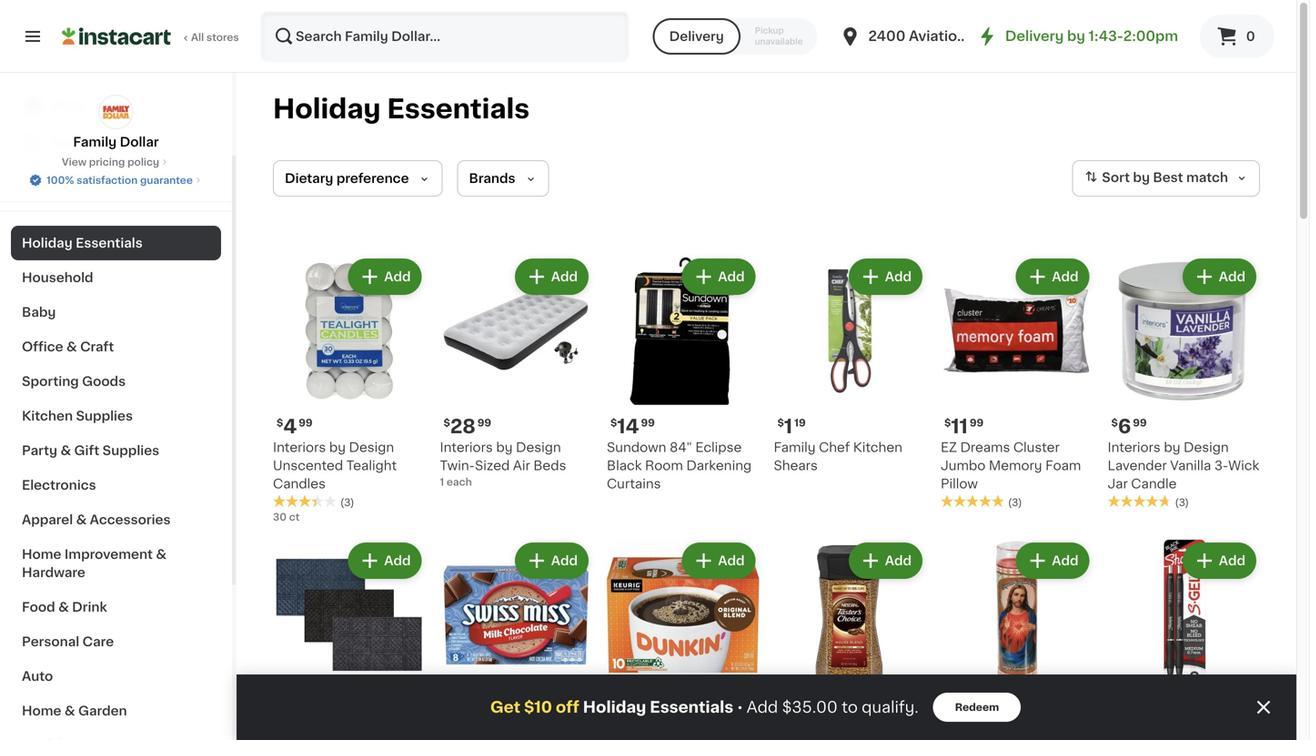 Task type: describe. For each thing, give the bounding box(es) containing it.
& for garden
[[65, 705, 75, 717]]

add inside the treatment tracker modal dialog
[[747, 700, 779, 715]]

craft
[[80, 340, 114, 353]]

food & drink
[[22, 601, 107, 614]]

by for delivery by 1:43-2:00pm
[[1068, 30, 1086, 43]]

2400 aviation dr button
[[840, 11, 987, 62]]

twin-
[[440, 459, 475, 472]]

sort by
[[1103, 171, 1151, 184]]

ct
[[289, 512, 300, 522]]

design for 6
[[1184, 441, 1229, 454]]

party & gift supplies link
[[11, 433, 221, 468]]

product group containing 10
[[774, 539, 927, 740]]

$ 1 19
[[778, 417, 806, 436]]

add for interiors by design twin-sized air beds
[[551, 270, 578, 283]]

pricing
[[89, 157, 125, 167]]

preference
[[337, 172, 409, 185]]

add button for sundown 84" eclipse black room darkening curtains
[[684, 260, 754, 293]]

dollar
[[120, 136, 159, 148]]

99 for 28
[[478, 418, 492, 428]]

product group containing 4
[[273, 255, 426, 524]]

product group containing 9
[[607, 539, 760, 740]]

$ for 28
[[444, 418, 450, 428]]

food & drink link
[[11, 590, 221, 624]]

(3) for 11
[[1009, 497, 1023, 507]]

off
[[556, 700, 580, 715]]

$ for 14
[[611, 418, 617, 428]]

beds
[[534, 459, 567, 472]]

electronics
[[22, 479, 96, 492]]

product group containing 28
[[440, 255, 593, 489]]

foam
[[1046, 459, 1082, 472]]

lavender
[[1108, 459, 1168, 472]]

no
[[941, 725, 960, 738]]

2400 aviation dr
[[869, 30, 987, 43]]

99 for 10
[[808, 702, 822, 712]]

Search field
[[262, 13, 628, 60]]

84"
[[670, 441, 693, 454]]

holiday essentials inside main content
[[273, 96, 530, 122]]

drink
[[72, 601, 107, 614]]

home & garden
[[22, 705, 127, 717]]

delivery for delivery by 1:43-2:00pm
[[1006, 30, 1064, 43]]

2400
[[869, 30, 906, 43]]

essentials inside the treatment tracker modal dialog
[[650, 700, 734, 715]]

family for family dollar
[[73, 136, 117, 148]]

party & gift supplies
[[22, 444, 159, 457]]

10
[[785, 701, 807, 720]]

match
[[1187, 171, 1229, 184]]

0 horizontal spatial kitchen
[[22, 410, 73, 422]]

add button for ez dreams cluster jumbo memory foam pillow
[[1018, 260, 1088, 293]]

apparel & accessories link
[[11, 502, 221, 537]]

$3.49 element
[[1108, 699, 1261, 722]]

personal care
[[22, 635, 114, 648]]

family dollar logo image
[[99, 95, 133, 129]]

28
[[450, 417, 476, 436]]

no name sacred heart
[[941, 725, 1089, 740]]

interiors by design twin-sized air beds 1 each
[[440, 441, 567, 487]]

lists link
[[11, 160, 221, 197]]

eclipse
[[696, 441, 742, 454]]

instacart logo image
[[62, 25, 171, 47]]

add for 9
[[718, 554, 745, 567]]

view pricing policy
[[62, 157, 159, 167]]

pillow
[[941, 477, 979, 490]]

jumbo
[[941, 459, 986, 472]]

delivery by 1:43-2:00pm
[[1006, 30, 1179, 43]]

home for home & garden
[[22, 705, 61, 717]]

wick
[[1229, 459, 1260, 472]]

buy it again link
[[11, 124, 221, 160]]

family chef kitchen shears
[[774, 441, 903, 472]]

brands button
[[457, 160, 549, 197]]

& for craft
[[66, 340, 77, 353]]

& inside home improvement & hardware
[[156, 548, 167, 561]]

add button for family chef kitchen shears
[[851, 260, 921, 293]]

holiday essentials main content
[[237, 73, 1297, 740]]

candle
[[1132, 477, 1177, 490]]

design for 4
[[349, 441, 394, 454]]

delivery button
[[653, 18, 741, 55]]

$ for 1
[[778, 418, 785, 428]]

•
[[738, 700, 743, 714]]

auto
[[22, 670, 53, 683]]

apparel & accessories
[[22, 513, 171, 526]]

each
[[447, 477, 472, 487]]

& for accessories
[[76, 513, 87, 526]]

satisfaction
[[77, 175, 138, 185]]

product group containing 6
[[1108, 255, 1261, 510]]

sporting goods link
[[11, 364, 221, 399]]

30 ct
[[273, 512, 300, 522]]

add for interiors by design unscented tealight candles
[[384, 270, 411, 283]]

100%
[[47, 175, 74, 185]]

19
[[795, 418, 806, 428]]

care
[[82, 635, 114, 648]]

sporting goods
[[22, 375, 126, 388]]

household link
[[11, 260, 221, 295]]

baby link
[[11, 295, 221, 330]]

memory
[[989, 459, 1043, 472]]

39
[[966, 702, 979, 712]]

name
[[963, 725, 1001, 738]]

100% satisfaction guarantee button
[[28, 169, 204, 188]]

home for home improvement & hardware
[[22, 548, 61, 561]]

add for sundown 84" eclipse black room darkening curtains
[[718, 270, 745, 283]]

99 for 4
[[299, 418, 313, 428]]

$ 11 99
[[945, 417, 984, 436]]

add button for interiors by design twin-sized air beds
[[517, 260, 587, 293]]

personal
[[22, 635, 79, 648]]

stores
[[207, 32, 239, 42]]

3-
[[1215, 459, 1229, 472]]

accessories
[[90, 513, 171, 526]]

shop link
[[11, 87, 221, 124]]

lists
[[51, 172, 82, 185]]

it
[[80, 136, 89, 148]]

guarantee
[[140, 175, 193, 185]]

& for gift
[[61, 444, 71, 457]]

$ for 9
[[611, 702, 617, 712]]

sacred
[[1004, 725, 1049, 738]]

Best match Sort by field
[[1073, 160, 1261, 197]]

qualify.
[[862, 700, 919, 715]]

get
[[490, 700, 521, 715]]

2
[[952, 701, 964, 720]]

household
[[22, 271, 93, 284]]

treatment tracker modal dialog
[[237, 675, 1297, 740]]

redeem button
[[934, 693, 1021, 722]]

$ 9 99
[[611, 701, 647, 720]]

$ for 4
[[277, 418, 283, 428]]

interiors inside interiors by design twin-sized air beds 1 each
[[440, 441, 493, 454]]

& for drink
[[58, 601, 69, 614]]

add for 10
[[885, 554, 912, 567]]

0 vertical spatial supplies
[[76, 410, 133, 422]]



Task type: locate. For each thing, give the bounding box(es) containing it.
design up 3-
[[1184, 441, 1229, 454]]

office & craft
[[22, 340, 114, 353]]

sundown 84" eclipse black room darkening curtains
[[607, 441, 752, 490]]

$ inside $ 1 19
[[778, 418, 785, 428]]

all stores link
[[62, 11, 240, 62]]

1 left 19 at the right bottom of the page
[[785, 417, 793, 436]]

1 interiors from the left
[[273, 441, 326, 454]]

$ inside $ 6 99
[[1112, 418, 1119, 428]]

kitchen right chef
[[854, 441, 903, 454]]

★★★★★
[[273, 495, 337, 508], [273, 495, 337, 508], [941, 495, 1005, 508], [941, 495, 1005, 508], [1108, 495, 1172, 508], [1108, 495, 1172, 508]]

1:43-
[[1089, 30, 1124, 43]]

99 inside $ 10 99
[[808, 702, 822, 712]]

99 inside $ 14 99
[[641, 418, 655, 428]]

view pricing policy link
[[62, 155, 170, 169]]

party
[[22, 444, 57, 457]]

99 right the 11
[[970, 418, 984, 428]]

sporting
[[22, 375, 79, 388]]

1 vertical spatial essentials
[[76, 237, 143, 249]]

1 design from the left
[[349, 441, 394, 454]]

kitchen supplies link
[[11, 399, 221, 433]]

& left craft
[[66, 340, 77, 353]]

chef
[[819, 441, 850, 454]]

get $10 off holiday essentials • add $35.00 to qualify.
[[490, 700, 919, 715]]

3 (3) from the left
[[1176, 497, 1190, 507]]

kitchen supplies
[[22, 410, 133, 422]]

tealight
[[347, 459, 397, 472]]

holiday right off
[[583, 700, 647, 715]]

0 vertical spatial home
[[22, 548, 61, 561]]

& left garden
[[65, 705, 75, 717]]

design inside interiors by design lavender vanilla 3-wick jar candle
[[1184, 441, 1229, 454]]

air
[[513, 459, 530, 472]]

by left "1:43-"
[[1068, 30, 1086, 43]]

holiday essentials up preference
[[273, 96, 530, 122]]

add button for interiors by design lavender vanilla 3-wick jar candle
[[1185, 260, 1255, 293]]

2 design from the left
[[516, 441, 561, 454]]

interiors inside interiors by design lavender vanilla 3-wick jar candle
[[1108, 441, 1161, 454]]

room
[[645, 459, 683, 472]]

1 horizontal spatial (3)
[[1009, 497, 1023, 507]]

home
[[22, 548, 61, 561], [22, 705, 61, 717]]

0 horizontal spatial interiors
[[273, 441, 326, 454]]

dr
[[970, 30, 987, 43]]

family inside 'family dollar' 'link'
[[73, 136, 117, 148]]

1 horizontal spatial holiday essentials
[[273, 96, 530, 122]]

1 horizontal spatial holiday
[[273, 96, 381, 122]]

supplies
[[76, 410, 133, 422], [103, 444, 159, 457]]

1 vertical spatial holiday
[[22, 237, 73, 249]]

0 horizontal spatial holiday
[[22, 237, 73, 249]]

product group containing 2
[[941, 539, 1094, 740]]

gift
[[74, 444, 99, 457]]

improvement
[[65, 548, 153, 561]]

essentials left •
[[650, 700, 734, 715]]

0 vertical spatial holiday essentials
[[273, 96, 530, 122]]

kitchen inside "family chef kitchen shears"
[[854, 441, 903, 454]]

2 vertical spatial holiday
[[583, 700, 647, 715]]

home up hardware in the bottom left of the page
[[22, 548, 61, 561]]

add button for 10
[[851, 544, 921, 577]]

holiday up household
[[22, 237, 73, 249]]

1 vertical spatial holiday essentials
[[22, 237, 143, 249]]

0 horizontal spatial holiday essentials
[[22, 237, 143, 249]]

buy it again
[[51, 136, 128, 148]]

essentials up household link
[[76, 237, 143, 249]]

to
[[842, 700, 858, 715]]

product group containing 1
[[774, 255, 927, 475]]

add button for interiors by design unscented tealight candles
[[350, 260, 420, 293]]

1 vertical spatial 1
[[440, 477, 444, 487]]

by up sized
[[496, 441, 513, 454]]

$2.99 element
[[440, 699, 593, 722]]

1 horizontal spatial 1
[[785, 417, 793, 436]]

0 horizontal spatial design
[[349, 441, 394, 454]]

1 vertical spatial family
[[774, 441, 816, 454]]

dietary preference button
[[273, 160, 443, 197]]

electronics link
[[11, 468, 221, 502]]

$ inside the $ 28 99
[[444, 418, 450, 428]]

$ inside the $ 4 99
[[277, 418, 283, 428]]

interiors
[[273, 441, 326, 454], [440, 441, 493, 454], [1108, 441, 1161, 454]]

2 interiors from the left
[[440, 441, 493, 454]]

black
[[607, 459, 642, 472]]

holiday inside the treatment tracker modal dialog
[[583, 700, 647, 715]]

baby
[[22, 306, 56, 319]]

$ up the lavender
[[1112, 418, 1119, 428]]

by inside field
[[1134, 171, 1151, 184]]

design inside interiors by design twin-sized air beds 1 each
[[516, 441, 561, 454]]

vanilla
[[1171, 459, 1212, 472]]

& right food
[[58, 601, 69, 614]]

$ for 10
[[778, 702, 785, 712]]

home inside home improvement & hardware
[[22, 548, 61, 561]]

delivery
[[1006, 30, 1064, 43], [670, 30, 724, 43]]

(3) for 4
[[340, 497, 355, 507]]

99 inside "$ 11 99"
[[970, 418, 984, 428]]

interiors inside interiors by design unscented tealight candles
[[273, 441, 326, 454]]

holiday essentials link
[[11, 226, 221, 260]]

best
[[1154, 171, 1184, 184]]

aviation
[[909, 30, 966, 43]]

supplies up electronics link
[[103, 444, 159, 457]]

ez
[[941, 441, 958, 454]]

1 left each
[[440, 477, 444, 487]]

home & garden link
[[11, 694, 221, 728]]

holiday essentials
[[273, 96, 530, 122], [22, 237, 143, 249]]

$ 4 99
[[277, 417, 313, 436]]

essentials down search field
[[387, 96, 530, 122]]

1 home from the top
[[22, 548, 61, 561]]

None search field
[[260, 11, 630, 62]]

$35.00
[[782, 700, 838, 715]]

1 horizontal spatial essentials
[[387, 96, 530, 122]]

& down accessories
[[156, 548, 167, 561]]

$ inside "$ 11 99"
[[945, 418, 952, 428]]

99 for 11
[[970, 418, 984, 428]]

(3) for 6
[[1176, 497, 1190, 507]]

$ up twin-
[[444, 418, 450, 428]]

product group
[[273, 255, 426, 524], [440, 255, 593, 489], [607, 255, 760, 493], [774, 255, 927, 475], [941, 255, 1094, 510], [1108, 255, 1261, 510], [273, 539, 426, 740], [440, 539, 593, 740], [607, 539, 760, 740], [774, 539, 927, 740], [941, 539, 1094, 740], [1108, 539, 1261, 740]]

99 right 28
[[478, 418, 492, 428]]

0 vertical spatial kitchen
[[22, 410, 73, 422]]

2 vertical spatial essentials
[[650, 700, 734, 715]]

add button
[[350, 260, 420, 293], [517, 260, 587, 293], [684, 260, 754, 293], [851, 260, 921, 293], [1018, 260, 1088, 293], [1185, 260, 1255, 293], [350, 544, 420, 577], [517, 544, 587, 577], [684, 544, 754, 577], [851, 544, 921, 577], [1018, 544, 1088, 577], [1185, 544, 1255, 577]]

1 horizontal spatial design
[[516, 441, 561, 454]]

unscented
[[273, 459, 343, 472]]

0 vertical spatial essentials
[[387, 96, 530, 122]]

holiday essentials up household
[[22, 237, 143, 249]]

by right the sort
[[1134, 171, 1151, 184]]

2 (3) from the left
[[1009, 497, 1023, 507]]

interiors up twin-
[[440, 441, 493, 454]]

1 inside interiors by design twin-sized air beds 1 each
[[440, 477, 444, 487]]

design up the beds
[[516, 441, 561, 454]]

99 right 4 in the bottom of the page
[[299, 418, 313, 428]]

by for interiors by design unscented tealight candles
[[329, 441, 346, 454]]

delivery inside button
[[670, 30, 724, 43]]

99 for 6
[[1134, 418, 1147, 428]]

99
[[299, 418, 313, 428], [478, 418, 492, 428], [641, 418, 655, 428], [970, 418, 984, 428], [1134, 418, 1147, 428], [633, 702, 647, 712], [808, 702, 822, 712]]

0 vertical spatial 1
[[785, 417, 793, 436]]

add button for no name sacred heart
[[1018, 544, 1088, 577]]

dietary preference
[[285, 172, 409, 185]]

home improvement & hardware link
[[11, 537, 221, 590]]

design inside interiors by design unscented tealight candles
[[349, 441, 394, 454]]

family
[[73, 136, 117, 148], [774, 441, 816, 454]]

by for interiors by design twin-sized air beds 1 each
[[496, 441, 513, 454]]

99 inside the $ 4 99
[[299, 418, 313, 428]]

2 horizontal spatial (3)
[[1176, 497, 1190, 507]]

0 horizontal spatial essentials
[[76, 237, 143, 249]]

service type group
[[653, 18, 818, 55]]

add button for 9
[[684, 544, 754, 577]]

1 horizontal spatial family
[[774, 441, 816, 454]]

buy
[[51, 136, 77, 148]]

food
[[22, 601, 55, 614]]

by for interiors by design lavender vanilla 3-wick jar candle
[[1165, 441, 1181, 454]]

interiors by design unscented tealight candles
[[273, 441, 397, 490]]

product group containing 11
[[941, 255, 1094, 510]]

& inside 'link'
[[76, 513, 87, 526]]

garden
[[78, 705, 127, 717]]

1 vertical spatial supplies
[[103, 444, 159, 457]]

candles
[[273, 477, 326, 490]]

kitchen down sporting at the bottom left of the page
[[22, 410, 73, 422]]

$ inside $ 10 99
[[778, 702, 785, 712]]

3 design from the left
[[1184, 441, 1229, 454]]

99 for 9
[[633, 702, 647, 712]]

family for family chef kitchen shears
[[774, 441, 816, 454]]

0 horizontal spatial 1
[[440, 477, 444, 487]]

interiors up the lavender
[[1108, 441, 1161, 454]]

$ 10 99
[[778, 701, 822, 720]]

$ 6 99
[[1112, 417, 1147, 436]]

99 right 9
[[633, 702, 647, 712]]

personal care link
[[11, 624, 221, 659]]

sundown
[[607, 441, 667, 454]]

1 horizontal spatial kitchen
[[854, 441, 903, 454]]

(3) down 'memory'
[[1009, 497, 1023, 507]]

3 interiors from the left
[[1108, 441, 1161, 454]]

99 inside $ 6 99
[[1134, 418, 1147, 428]]

$ right off
[[611, 702, 617, 712]]

delivery by 1:43-2:00pm link
[[977, 25, 1179, 47]]

by for sort by
[[1134, 171, 1151, 184]]

$ up ez at the right of page
[[945, 418, 952, 428]]

0 horizontal spatial delivery
[[670, 30, 724, 43]]

by inside interiors by design unscented tealight candles
[[329, 441, 346, 454]]

interiors for 4
[[273, 441, 326, 454]]

add for family chef kitchen shears
[[885, 270, 912, 283]]

delivery for delivery
[[670, 30, 724, 43]]

by inside interiors by design twin-sized air beds 1 each
[[496, 441, 513, 454]]

$10
[[524, 700, 552, 715]]

$ inside $ 14 99
[[611, 418, 617, 428]]

by up vanilla
[[1165, 441, 1181, 454]]

interiors by design lavender vanilla 3-wick jar candle
[[1108, 441, 1260, 490]]

by inside interiors by design lavender vanilla 3-wick jar candle
[[1165, 441, 1181, 454]]

2 horizontal spatial essentials
[[650, 700, 734, 715]]

$ up unscented
[[277, 418, 283, 428]]

0 vertical spatial family
[[73, 136, 117, 148]]

auto link
[[11, 659, 221, 694]]

family dollar
[[73, 136, 159, 148]]

&
[[66, 340, 77, 353], [61, 444, 71, 457], [76, 513, 87, 526], [156, 548, 167, 561], [58, 601, 69, 614], [65, 705, 75, 717]]

$ inside $ 9 99
[[611, 702, 617, 712]]

product group containing 14
[[607, 255, 760, 493]]

holiday up dietary
[[273, 96, 381, 122]]

2 horizontal spatial holiday
[[583, 700, 647, 715]]

(3) down interiors by design unscented tealight candles
[[340, 497, 355, 507]]

1 horizontal spatial interiors
[[440, 441, 493, 454]]

family dollar link
[[73, 95, 159, 151]]

99 right 10
[[808, 702, 822, 712]]

99 right 14
[[641, 418, 655, 428]]

by up unscented
[[329, 441, 346, 454]]

interiors up unscented
[[273, 441, 326, 454]]

0 horizontal spatial family
[[73, 136, 117, 148]]

99 inside the $ 28 99
[[478, 418, 492, 428]]

0 vertical spatial holiday
[[273, 96, 381, 122]]

99 right 6
[[1134, 418, 1147, 428]]

add for ez dreams cluster jumbo memory foam pillow
[[1053, 270, 1079, 283]]

9
[[617, 701, 631, 720]]

interiors for 6
[[1108, 441, 1161, 454]]

redeem
[[956, 702, 1000, 712]]

& right apparel
[[76, 513, 87, 526]]

2 39
[[952, 701, 979, 720]]

(3)
[[340, 497, 355, 507], [1009, 497, 1023, 507], [1176, 497, 1190, 507]]

ez dreams cluster jumbo memory foam pillow
[[941, 441, 1082, 490]]

1 vertical spatial kitchen
[[854, 441, 903, 454]]

$ left 19 at the right bottom of the page
[[778, 418, 785, 428]]

$ for 11
[[945, 418, 952, 428]]

sort
[[1103, 171, 1131, 184]]

heart
[[1052, 725, 1089, 738]]

apparel
[[22, 513, 73, 526]]

family inside "family chef kitchen shears"
[[774, 441, 816, 454]]

add for no name sacred heart
[[1053, 554, 1079, 567]]

1 vertical spatial home
[[22, 705, 61, 717]]

home down auto
[[22, 705, 61, 717]]

$ up the "sundown"
[[611, 418, 617, 428]]

$ for 6
[[1112, 418, 1119, 428]]

1 (3) from the left
[[340, 497, 355, 507]]

& left the gift
[[61, 444, 71, 457]]

2 home from the top
[[22, 705, 61, 717]]

design up tealight
[[349, 441, 394, 454]]

supplies down goods
[[76, 410, 133, 422]]

1 horizontal spatial delivery
[[1006, 30, 1064, 43]]

add for interiors by design lavender vanilla 3-wick jar candle
[[1220, 270, 1246, 283]]

(3) down the candle at bottom right
[[1176, 497, 1190, 507]]

office
[[22, 340, 63, 353]]

99 for 14
[[641, 418, 655, 428]]

2 horizontal spatial design
[[1184, 441, 1229, 454]]

99 inside $ 9 99
[[633, 702, 647, 712]]

2 horizontal spatial interiors
[[1108, 441, 1161, 454]]

$ right •
[[778, 702, 785, 712]]

0 horizontal spatial (3)
[[340, 497, 355, 507]]

all
[[191, 32, 204, 42]]

shop
[[51, 99, 85, 112]]



Task type: vqa. For each thing, say whether or not it's contained in the screenshot.
'Auto' link
yes



